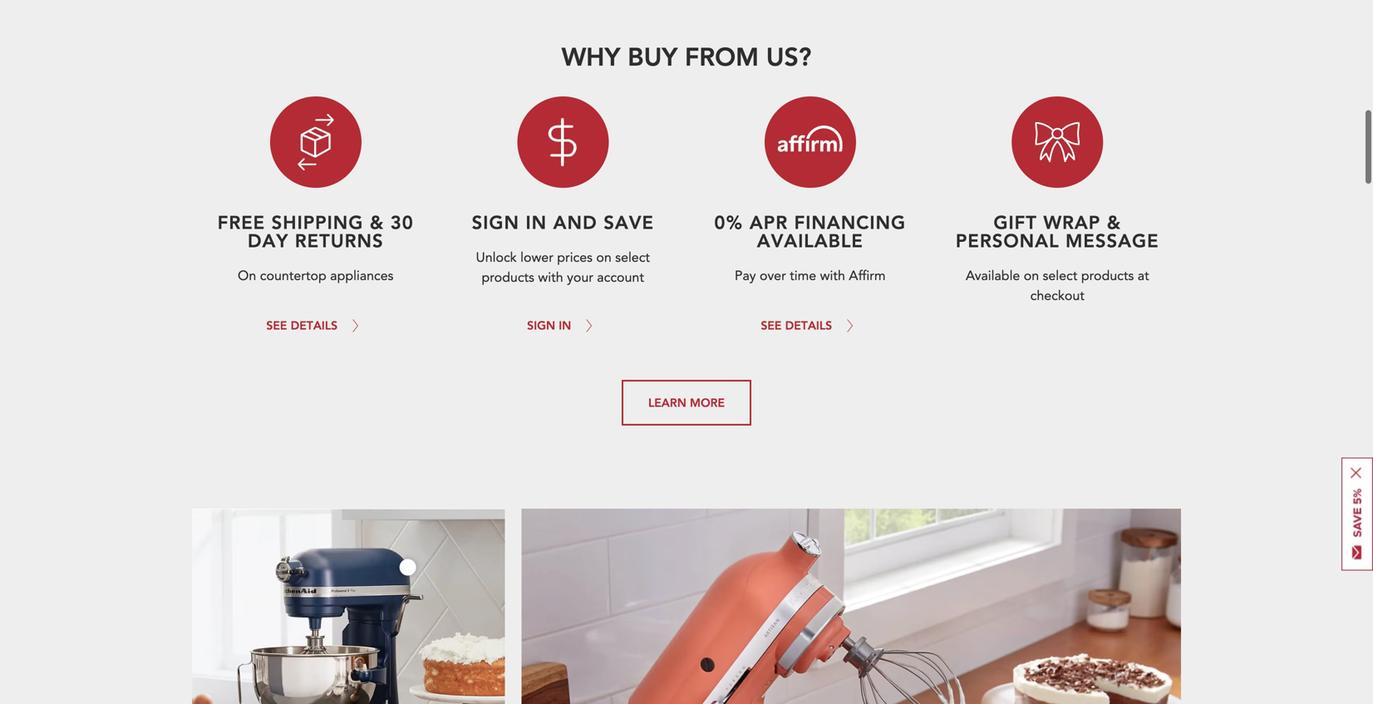 Task type: describe. For each thing, give the bounding box(es) containing it.
30
[[390, 210, 414, 234]]

pay over time with affirm
[[735, 267, 886, 285]]

free shipping icon image
[[270, 96, 361, 188]]

free shipping & 30 day returns
[[218, 210, 414, 252]]

day
[[248, 228, 289, 252]]

products inside available on select products at checkout
[[1081, 267, 1134, 285]]

details for shipping
[[291, 318, 338, 333]]

see details link for apr
[[761, 304, 860, 347]]

apr
[[750, 210, 788, 234]]

why buy from us?
[[562, 40, 812, 72]]

in
[[559, 318, 571, 333]]

learn
[[648, 395, 687, 410]]

why
[[562, 40, 620, 72]]

gift wrap icon image
[[1012, 96, 1104, 188]]

see for shipping
[[266, 318, 287, 333]]

buy
[[628, 40, 678, 72]]

learn more
[[648, 395, 725, 410]]

countertop
[[260, 267, 327, 285]]

sign in and save
[[472, 210, 654, 234]]

select inside unlock lower prices on select products with your account
[[615, 249, 650, 267]]

available
[[757, 228, 864, 252]]

a refurbished artisan® series tilt-head stand mixer making a bowl of frosting. image
[[522, 509, 1181, 704]]

save
[[604, 210, 654, 234]]

see for apr
[[761, 318, 782, 333]]

returns
[[295, 228, 384, 252]]

1 horizontal spatial with
[[820, 267, 845, 285]]

wrap
[[1044, 210, 1101, 234]]

on inside available on select products at checkout
[[1024, 267, 1039, 285]]

refurbished professional 5™ plus series 5 quart bowl-lift stand mixer image
[[394, 553, 422, 582]]

affirm savings icon image
[[765, 96, 856, 188]]

over
[[760, 267, 786, 285]]

gift wrap & personal message
[[956, 210, 1159, 252]]

checkout
[[1031, 287, 1085, 305]]

sign for sign in
[[527, 318, 555, 333]]

a refurbished professional bowl-lift stand mixer making a bowl of frosting. image
[[192, 509, 505, 704]]

pay
[[735, 267, 756, 285]]

shipping
[[272, 210, 364, 234]]

& for wrap
[[1107, 210, 1122, 234]]

products inside unlock lower prices on select products with your account
[[482, 269, 535, 287]]

time
[[790, 267, 817, 285]]

on inside unlock lower prices on select products with your account
[[596, 249, 612, 267]]



Task type: vqa. For each thing, say whether or not it's contained in the screenshot.
How corresponding to How long does it last?
no



Task type: locate. For each thing, give the bounding box(es) containing it.
& right wrap at the top right of the page
[[1107, 210, 1122, 234]]

2 & from the left
[[1107, 210, 1122, 234]]

on
[[596, 249, 612, 267], [1024, 267, 1039, 285]]

see details for apr
[[761, 318, 832, 333]]

0 horizontal spatial select
[[615, 249, 650, 267]]

affirm
[[849, 267, 886, 285]]

available on select products at checkout
[[966, 267, 1149, 305]]

0 horizontal spatial on
[[596, 249, 612, 267]]

1 horizontal spatial sign
[[527, 318, 555, 333]]

1 see details link from the left
[[266, 304, 365, 347]]

sign left in
[[527, 318, 555, 333]]

unlock lower prices on select products with your account
[[476, 249, 650, 287]]

details
[[291, 318, 338, 333], [785, 318, 832, 333]]

2 see details link from the left
[[761, 304, 860, 347]]

0 horizontal spatial see details link
[[266, 304, 365, 347]]

with inside unlock lower prices on select products with your account
[[538, 269, 563, 287]]

your
[[567, 269, 593, 287]]

select
[[615, 249, 650, 267], [1043, 267, 1078, 285]]

lower
[[520, 249, 554, 267]]

us?
[[766, 40, 812, 72]]

2 see details from the left
[[761, 318, 832, 333]]

with right time
[[820, 267, 845, 285]]

on countertop appliances
[[238, 267, 394, 285]]

at
[[1138, 267, 1149, 285]]

1 horizontal spatial products
[[1081, 267, 1134, 285]]

0% apr financing available
[[714, 210, 906, 252]]

& left 30
[[370, 210, 384, 234]]

sign
[[472, 210, 520, 234], [527, 318, 555, 333]]

in
[[526, 210, 547, 234]]

on up checkout
[[1024, 267, 1039, 285]]

unlock
[[476, 249, 517, 267]]

see details down time
[[761, 318, 832, 333]]

sign for sign in and save
[[472, 210, 520, 234]]

0 horizontal spatial &
[[370, 210, 384, 234]]

1 horizontal spatial select
[[1043, 267, 1078, 285]]

0 horizontal spatial details
[[291, 318, 338, 333]]

0 vertical spatial sign
[[472, 210, 520, 234]]

financing
[[794, 210, 906, 234]]

see details for shipping
[[266, 318, 338, 333]]

more
[[690, 395, 725, 410]]

0 horizontal spatial sign
[[472, 210, 520, 234]]

details down the 'pay over time with affirm'
[[785, 318, 832, 333]]

gift
[[994, 210, 1037, 234]]

on
[[238, 267, 256, 285]]

1 see from the left
[[266, 318, 287, 333]]

learn more link
[[622, 380, 752, 426]]

1 horizontal spatial &
[[1107, 210, 1122, 234]]

&
[[370, 210, 384, 234], [1107, 210, 1122, 234]]

personal
[[956, 228, 1060, 252]]

2 details from the left
[[785, 318, 832, 333]]

see
[[266, 318, 287, 333], [761, 318, 782, 333]]

see down the over on the right top
[[761, 318, 782, 333]]

1 see details from the left
[[266, 318, 338, 333]]

1 horizontal spatial on
[[1024, 267, 1039, 285]]

available
[[966, 267, 1020, 285]]

& for shipping
[[370, 210, 384, 234]]

products
[[1081, 267, 1134, 285], [482, 269, 535, 287]]

sign up unlock
[[472, 210, 520, 234]]

appliances
[[330, 267, 394, 285]]

and
[[553, 210, 598, 234]]

select up account
[[615, 249, 650, 267]]

on up account
[[596, 249, 612, 267]]

& inside the free shipping & 30 day returns
[[370, 210, 384, 234]]

sign in and saving icon image
[[517, 96, 609, 188]]

products left at
[[1081, 267, 1134, 285]]

0 horizontal spatial products
[[482, 269, 535, 287]]

see details link
[[266, 304, 365, 347], [761, 304, 860, 347]]

close image
[[1351, 468, 1362, 478]]

1 horizontal spatial see details
[[761, 318, 832, 333]]

sign in
[[527, 318, 571, 333]]

with
[[820, 267, 845, 285], [538, 269, 563, 287]]

see details link down the 'pay over time with affirm'
[[761, 304, 860, 347]]

free
[[218, 210, 265, 234]]

1 horizontal spatial details
[[785, 318, 832, 333]]

sign in link
[[527, 304, 599, 347]]

with down lower
[[538, 269, 563, 287]]

see details link down on countertop appliances
[[266, 304, 365, 347]]

1 details from the left
[[291, 318, 338, 333]]

see down the countertop
[[266, 318, 287, 333]]

1 vertical spatial sign
[[527, 318, 555, 333]]

products down unlock
[[482, 269, 535, 287]]

see details
[[266, 318, 338, 333], [761, 318, 832, 333]]

message
[[1066, 228, 1159, 252]]

account
[[597, 269, 644, 287]]

from
[[685, 40, 759, 72]]

prices
[[557, 249, 593, 267]]

details for apr
[[785, 318, 832, 333]]

0 horizontal spatial see
[[266, 318, 287, 333]]

select inside available on select products at checkout
[[1043, 267, 1078, 285]]

0 horizontal spatial with
[[538, 269, 563, 287]]

0 horizontal spatial see details
[[266, 318, 338, 333]]

details down on countertop appliances
[[291, 318, 338, 333]]

see details down the countertop
[[266, 318, 338, 333]]

& inside gift wrap & personal message
[[1107, 210, 1122, 234]]

1 horizontal spatial see
[[761, 318, 782, 333]]

1 horizontal spatial see details link
[[761, 304, 860, 347]]

1 & from the left
[[370, 210, 384, 234]]

select up checkout
[[1043, 267, 1078, 285]]

see details link for shipping
[[266, 304, 365, 347]]

0%
[[714, 210, 743, 234]]

2 see from the left
[[761, 318, 782, 333]]



